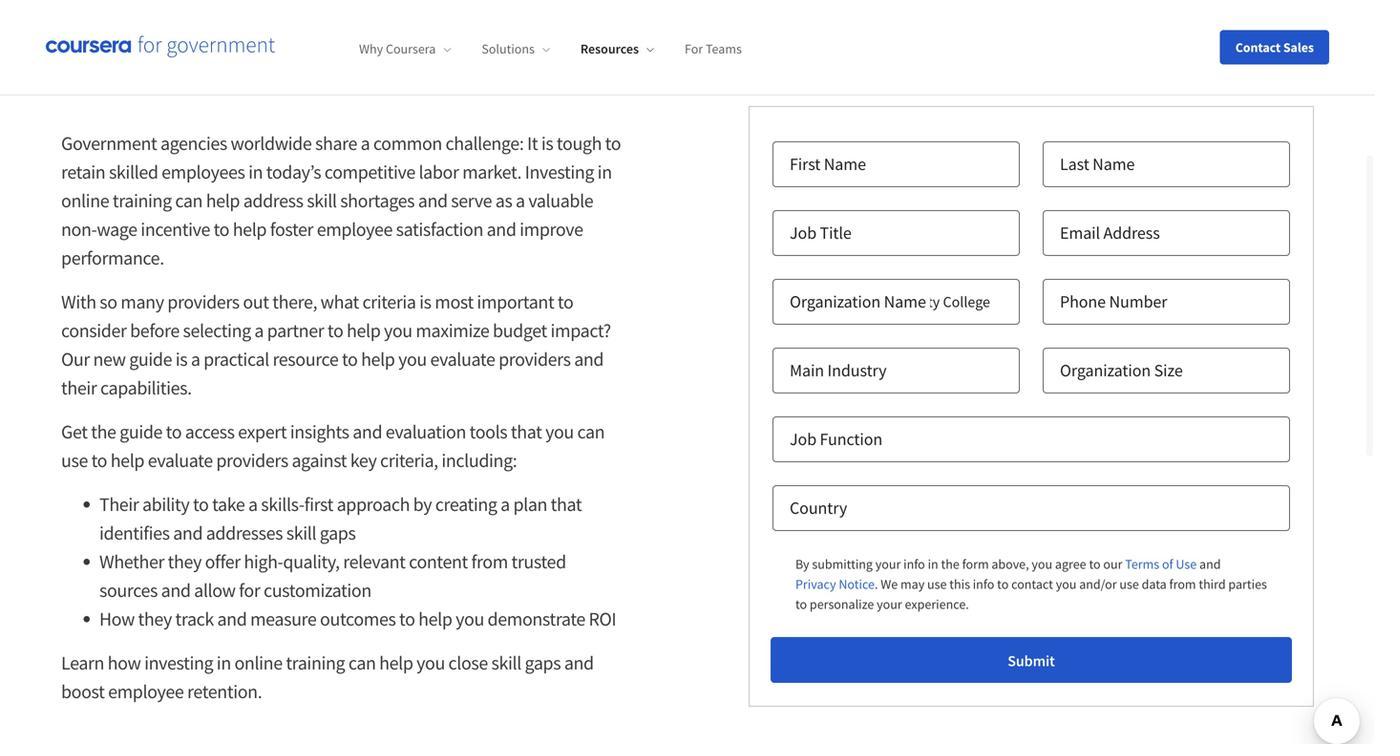 Task type: vqa. For each thing, say whether or not it's contained in the screenshot.
Market.
yes



Task type: describe. For each thing, give the bounding box(es) containing it.
key
[[350, 449, 377, 472]]

Last Name text field
[[1043, 141, 1291, 187]]

is for criteria
[[420, 290, 431, 314]]

to right 'tough'
[[605, 131, 621, 155]]

challenge:
[[446, 131, 524, 155]]

creating
[[435, 492, 497, 516]]

a right as
[[516, 189, 525, 213]]

access
[[185, 420, 235, 444]]

a up competitive
[[361, 131, 370, 155]]

help inside learn how investing in online training can help you close skill gaps and boost employee retention.
[[379, 651, 413, 675]]

title
[[820, 222, 852, 244]]

can inside government agencies worldwide share a common challenge: it is tough to retain skilled employees in today's competitive labor market. investing in online training can help address skill shortages and serve as a valuable non-wage incentive to help foster employee satisfaction and improve performance.
[[175, 189, 203, 213]]

market.
[[462, 160, 522, 184]]

offer
[[205, 550, 241, 574]]

2 vertical spatial is
[[176, 347, 187, 371]]

organization name
[[790, 291, 926, 312]]

by
[[413, 492, 432, 516]]

and inside by submitting your info in the form above, you agree to our terms of use and privacy notice
[[1200, 556, 1221, 573]]

name for last name
[[1093, 153, 1135, 175]]

and inside get the guide to access expert insights and evaluation tools that you can use to help evaluate providers against key criteria, including:
[[353, 420, 382, 444]]

and up track
[[161, 578, 191, 602]]

that inside their ability to take a skills-first approach by creating a plan that identifies and addresses skill gaps whether they offer high-quality, relevant content from trusted sources and allow for customization how they track and measure outcomes to help you demonstrate roi
[[551, 492, 582, 516]]

take
[[212, 492, 245, 516]]

and inside with so many providers out there, what criteria is most important to consider before selecting a partner to help you maximize budget impact? our new guide is a practical resource to help you evaluate providers and their capabilities.
[[574, 347, 604, 371]]

today's
[[266, 160, 321, 184]]

First Name text field
[[773, 141, 1020, 187]]

our
[[1104, 556, 1123, 573]]

you inside learn how investing in online training can help you close skill gaps and boost employee retention.
[[417, 651, 445, 675]]

1 horizontal spatial use
[[928, 576, 947, 593]]

as
[[496, 189, 513, 213]]

shortages
[[340, 189, 415, 213]]

impact?
[[551, 319, 611, 342]]

help down employees at the left top of the page
[[206, 189, 240, 213]]

capabilities.
[[100, 376, 192, 400]]

address
[[243, 189, 303, 213]]

this
[[950, 576, 971, 593]]

partner
[[267, 319, 324, 342]]

online inside learn how investing in online training can help you close skill gaps and boost employee retention.
[[234, 651, 283, 675]]

email address
[[1060, 222, 1160, 244]]

maximize
[[416, 319, 490, 342]]

to up their
[[91, 449, 107, 472]]

learn how investing in online training can help you close skill gaps and boost employee retention.
[[61, 651, 594, 704]]

you inside by submitting your info in the form above, you agree to our terms of use and privacy notice
[[1032, 556, 1053, 573]]

your inside . we may use this info to contact you and/or use data from third parties to personalize your experience.
[[877, 596, 903, 613]]

personalize
[[810, 596, 875, 613]]

criteria,
[[380, 449, 438, 472]]

a right take
[[248, 492, 258, 516]]

new
[[93, 347, 126, 371]]

criteria
[[362, 290, 416, 314]]

how
[[99, 607, 135, 631]]

their
[[61, 376, 97, 400]]

evaluation
[[386, 420, 466, 444]]

agencies
[[160, 131, 227, 155]]

quality,
[[283, 550, 340, 574]]

in down worldwide
[[248, 160, 263, 184]]

you down maximize
[[398, 347, 427, 371]]

last name
[[1060, 153, 1135, 175]]

our
[[61, 347, 90, 371]]

industry
[[828, 360, 887, 381]]

from inside their ability to take a skills-first approach by creating a plan that identifies and addresses skill gaps whether they offer high-quality, relevant content from trusted sources and allow for customization how they track and measure outcomes to help you demonstrate roi
[[471, 550, 508, 574]]

the inside get the guide to access expert insights and evaluation tools that you can use to help evaluate providers against key criteria, including:
[[91, 420, 116, 444]]

many
[[121, 290, 164, 314]]

to left the access
[[166, 420, 182, 444]]

Organization Name text field
[[773, 279, 1020, 325]]

name for first name
[[824, 153, 866, 175]]

plan
[[513, 492, 548, 516]]

experience.
[[905, 596, 969, 613]]

help inside get the guide to access expert insights and evaluation tools that you can use to help evaluate providers against key criteria, including:
[[111, 449, 144, 472]]

last
[[1060, 153, 1090, 175]]

use inside get the guide to access expert insights and evaluation tools that you can use to help evaluate providers against key criteria, including:
[[61, 449, 88, 472]]

evaluate inside with so many providers out there, what criteria is most important to consider before selecting a partner to help you maximize budget impact? our new guide is a practical resource to help you evaluate providers and their capabilities.
[[430, 347, 495, 371]]

against
[[292, 449, 347, 472]]

gaps inside learn how investing in online training can help you close skill gaps and boost employee retention.
[[525, 651, 561, 675]]

and down ability
[[173, 521, 203, 545]]

content
[[409, 550, 468, 574]]

before
[[130, 319, 179, 342]]

and down allow
[[217, 607, 247, 631]]

job for job title
[[790, 222, 817, 244]]

agree to
[[1056, 556, 1101, 573]]

resources
[[581, 40, 639, 58]]

improve
[[520, 217, 583, 241]]

labor
[[419, 160, 459, 184]]

job title
[[790, 222, 852, 244]]

skill inside learn how investing in online training can help you close skill gaps and boost employee retention.
[[492, 651, 522, 675]]

main
[[790, 360, 825, 381]]

submit button
[[771, 637, 1293, 683]]

it
[[527, 131, 538, 155]]

and inside learn how investing in online training can help you close skill gaps and boost employee retention.
[[564, 651, 594, 675]]

guide inside get the guide to access expert insights and evaluation tools that you can use to help evaluate providers against key criteria, including:
[[120, 420, 162, 444]]

to down 'what'
[[328, 319, 343, 342]]

in inside by submitting your info in the form above, you agree to our terms of use and privacy notice
[[928, 556, 939, 573]]

high-
[[244, 550, 283, 574]]

by submitting your info in the form above, you agree to our terms of use and privacy notice
[[796, 556, 1224, 593]]

consider
[[61, 319, 127, 342]]

important
[[477, 290, 554, 314]]

tough
[[557, 131, 602, 155]]

training inside learn how investing in online training can help you close skill gaps and boost employee retention.
[[286, 651, 345, 675]]

solutions
[[482, 40, 535, 58]]

insights
[[290, 420, 349, 444]]

1 vertical spatial they
[[138, 607, 172, 631]]

privacy notice
[[796, 576, 875, 593]]

0 vertical spatial they
[[168, 550, 202, 574]]

whether
[[99, 550, 164, 574]]

training inside government agencies worldwide share a common challenge: it is tough to retain skilled employees in today's competitive labor market. investing in online training can help address skill shortages and serve as a valuable non-wage incentive to help foster employee satisfaction and improve performance.
[[113, 189, 172, 213]]

phone
[[1060, 291, 1106, 312]]

name for organization name
[[884, 291, 926, 312]]

for teams
[[685, 40, 742, 58]]

2 horizontal spatial use
[[1120, 576, 1140, 593]]

your inside by submitting your info in the form above, you agree to our terms of use and privacy notice
[[876, 556, 901, 573]]

skilled
[[109, 160, 158, 184]]

coursera
[[386, 40, 436, 58]]

expert
[[238, 420, 287, 444]]

to left take
[[193, 492, 209, 516]]

can inside learn how investing in online training can help you close skill gaps and boost employee retention.
[[349, 651, 376, 675]]

submitting
[[812, 556, 873, 573]]

email
[[1060, 222, 1101, 244]]

valuable
[[529, 189, 594, 213]]

there,
[[273, 290, 317, 314]]

selecting
[[183, 319, 251, 342]]



Task type: locate. For each thing, give the bounding box(es) containing it.
0 horizontal spatial name
[[824, 153, 866, 175]]

1 vertical spatial training
[[286, 651, 345, 675]]

name right first
[[824, 153, 866, 175]]

that inside get the guide to access expert insights and evaluation tools that you can use to help evaluate providers against key criteria, including:
[[511, 420, 542, 444]]

to down "privacy notice"
[[796, 596, 807, 613]]

job left function
[[790, 428, 817, 450]]

0 vertical spatial job
[[790, 222, 817, 244]]

training down skilled
[[113, 189, 172, 213]]

the up this
[[941, 556, 960, 573]]

coursera for government image
[[46, 36, 275, 59]]

to right resource
[[342, 347, 358, 371]]

contact sales
[[1236, 39, 1315, 56]]

skill up quality,
[[286, 521, 316, 545]]

organization for organization size
[[1060, 360, 1151, 381]]

foster
[[270, 217, 313, 241]]

2 vertical spatial providers
[[216, 449, 288, 472]]

parties
[[1229, 576, 1268, 593]]

to up impact?
[[558, 290, 574, 314]]

performance.
[[61, 246, 164, 270]]

in down 'tough'
[[598, 160, 612, 184]]

a left plan
[[501, 492, 510, 516]]

0 horizontal spatial evaluate
[[148, 449, 213, 472]]

contact
[[1236, 39, 1281, 56]]

0 horizontal spatial that
[[511, 420, 542, 444]]

1 vertical spatial the
[[941, 556, 960, 573]]

they right how
[[138, 607, 172, 631]]

phone number
[[1060, 291, 1168, 312]]

help down address
[[233, 217, 267, 241]]

name
[[824, 153, 866, 175], [1093, 153, 1135, 175], [884, 291, 926, 312]]

resources link
[[581, 40, 654, 58]]

common
[[373, 131, 442, 155]]

0 vertical spatial employee
[[317, 217, 393, 241]]

1 horizontal spatial that
[[551, 492, 582, 516]]

1 horizontal spatial name
[[884, 291, 926, 312]]

1 vertical spatial can
[[577, 420, 605, 444]]

with
[[61, 290, 96, 314]]

your up . we
[[876, 556, 901, 573]]

employee inside learn how investing in online training can help you close skill gaps and boost employee retention.
[[108, 680, 184, 704]]

1 vertical spatial gaps
[[525, 651, 561, 675]]

why
[[359, 40, 383, 58]]

retention.
[[187, 680, 262, 704]]

and up 'key'
[[353, 420, 382, 444]]

competitive
[[325, 160, 415, 184]]

0 vertical spatial skill
[[307, 189, 337, 213]]

data
[[1142, 576, 1167, 593]]

to down above,
[[998, 576, 1009, 593]]

you right the tools
[[546, 420, 574, 444]]

0 horizontal spatial the
[[91, 420, 116, 444]]

help inside their ability to take a skills-first approach by creating a plan that identifies and addresses skill gaps whether they offer high-quality, relevant content from trusted sources and allow for customization how they track and measure outcomes to help you demonstrate roi
[[419, 607, 452, 631]]

that
[[511, 420, 542, 444], [551, 492, 582, 516]]

organization size
[[1060, 360, 1183, 381]]

gaps inside their ability to take a skills-first approach by creating a plan that identifies and addresses skill gaps whether they offer high-quality, relevant content from trusted sources and allow for customization how they track and measure outcomes to help you demonstrate roi
[[320, 521, 356, 545]]

0 vertical spatial online
[[61, 189, 109, 213]]

from
[[471, 550, 508, 574], [1170, 576, 1197, 593]]

from inside . we may use this info to contact you and/or use data from third parties to personalize your experience.
[[1170, 576, 1197, 593]]

0 vertical spatial can
[[175, 189, 203, 213]]

0 vertical spatial providers
[[167, 290, 240, 314]]

gaps down first
[[320, 521, 356, 545]]

1 vertical spatial evaluate
[[148, 449, 213, 472]]

from left "trusted"
[[471, 550, 508, 574]]

you up close
[[456, 607, 484, 631]]

employees
[[162, 160, 245, 184]]

function
[[820, 428, 883, 450]]

guide down capabilities.
[[120, 420, 162, 444]]

1 horizontal spatial the
[[941, 556, 960, 573]]

0 vertical spatial training
[[113, 189, 172, 213]]

1 horizontal spatial can
[[349, 651, 376, 675]]

by
[[796, 556, 810, 573]]

employee down the how
[[108, 680, 184, 704]]

0 horizontal spatial training
[[113, 189, 172, 213]]

is down "before"
[[176, 347, 187, 371]]

to right incentive
[[214, 217, 229, 241]]

online inside government agencies worldwide share a common challenge: it is tough to retain skilled employees in today's competitive labor market. investing in online training can help address skill shortages and serve as a valuable non-wage incentive to help foster employee satisfaction and improve performance.
[[61, 189, 109, 213]]

you inside their ability to take a skills-first approach by creating a plan that identifies and addresses skill gaps whether they offer high-quality, relevant content from trusted sources and allow for customization how they track and measure outcomes to help you demonstrate roi
[[456, 607, 484, 631]]

organization
[[790, 291, 881, 312], [1060, 360, 1151, 381]]

0 horizontal spatial employee
[[108, 680, 184, 704]]

most
[[435, 290, 474, 314]]

Phone Number telephone field
[[1043, 279, 1291, 325]]

investing
[[144, 651, 213, 675]]

you down criteria
[[384, 319, 413, 342]]

you up contact
[[1032, 556, 1053, 573]]

1 horizontal spatial employee
[[317, 217, 393, 241]]

the inside by submitting your info in the form above, you agree to our terms of use and privacy notice
[[941, 556, 960, 573]]

online down retain
[[61, 189, 109, 213]]

0 vertical spatial is
[[542, 131, 553, 155]]

above,
[[992, 556, 1030, 573]]

you inside get the guide to access expert insights and evaluation tools that you can use to help evaluate providers against key criteria, including:
[[546, 420, 574, 444]]

1 vertical spatial job
[[790, 428, 817, 450]]

evaluate inside get the guide to access expert insights and evaluation tools that you can use to help evaluate providers against key criteria, including:
[[148, 449, 213, 472]]

non-
[[61, 217, 97, 241]]

submit
[[1008, 652, 1055, 671]]

help down the outcomes
[[379, 651, 413, 675]]

in inside learn how investing in online training can help you close skill gaps and boost employee retention.
[[217, 651, 231, 675]]

use down get
[[61, 449, 88, 472]]

and down "roi"
[[564, 651, 594, 675]]

your down . we
[[877, 596, 903, 613]]

size
[[1155, 360, 1183, 381]]

demonstrate
[[488, 607, 586, 631]]

sources
[[99, 578, 158, 602]]

1 vertical spatial your
[[877, 596, 903, 613]]

can inside get the guide to access expert insights and evaluation tools that you can use to help evaluate providers against key criteria, including:
[[577, 420, 605, 444]]

1 horizontal spatial training
[[286, 651, 345, 675]]

first name
[[790, 153, 866, 175]]

0 vertical spatial gaps
[[320, 521, 356, 545]]

providers up selecting
[[167, 290, 240, 314]]

roi
[[589, 607, 616, 631]]

why coursera link
[[359, 40, 451, 58]]

form
[[963, 556, 989, 573]]

resource
[[273, 347, 339, 371]]

their
[[99, 492, 139, 516]]

learn
[[61, 651, 104, 675]]

1 horizontal spatial gaps
[[525, 651, 561, 675]]

a down out
[[255, 319, 264, 342]]

and down as
[[487, 217, 516, 241]]

0 vertical spatial evaluate
[[430, 347, 495, 371]]

name down the job title text box
[[884, 291, 926, 312]]

government agencies worldwide share a common challenge: it is tough to retain skilled employees in today's competitive labor market. investing in online training can help address skill shortages and serve as a valuable non-wage incentive to help foster employee satisfaction and improve performance.
[[61, 131, 621, 270]]

and down impact?
[[574, 347, 604, 371]]

contact sales button
[[1221, 30, 1330, 64]]

2 horizontal spatial is
[[542, 131, 553, 155]]

1 horizontal spatial evaluate
[[430, 347, 495, 371]]

0 horizontal spatial use
[[61, 449, 88, 472]]

solutions link
[[482, 40, 550, 58]]

to
[[605, 131, 621, 155], [214, 217, 229, 241], [558, 290, 574, 314], [328, 319, 343, 342], [342, 347, 358, 371], [166, 420, 182, 444], [91, 449, 107, 472], [193, 492, 209, 516], [998, 576, 1009, 593], [796, 596, 807, 613], [399, 607, 415, 631]]

the right get
[[91, 420, 116, 444]]

guide down "before"
[[129, 347, 172, 371]]

0 horizontal spatial organization
[[790, 291, 881, 312]]

you left close
[[417, 651, 445, 675]]

online up retention.
[[234, 651, 283, 675]]

for teams link
[[685, 40, 742, 58]]

Job Title text field
[[773, 210, 1020, 256]]

addresses
[[206, 521, 283, 545]]

providers down budget
[[499, 347, 571, 371]]

info up the may
[[904, 556, 926, 573]]

help up close
[[419, 607, 452, 631]]

use left data at the bottom of page
[[1120, 576, 1140, 593]]

budget
[[493, 319, 547, 342]]

share
[[315, 131, 357, 155]]

0 horizontal spatial can
[[175, 189, 203, 213]]

1 horizontal spatial online
[[234, 651, 283, 675]]

customization
[[264, 578, 372, 602]]

in up retention.
[[217, 651, 231, 675]]

from down use
[[1170, 576, 1197, 593]]

tools
[[470, 420, 508, 444]]

0 vertical spatial organization
[[790, 291, 881, 312]]

1 horizontal spatial organization
[[1060, 360, 1151, 381]]

1 horizontal spatial is
[[420, 290, 431, 314]]

0 horizontal spatial from
[[471, 550, 508, 574]]

trusted
[[512, 550, 566, 574]]

training
[[113, 189, 172, 213], [286, 651, 345, 675]]

0 vertical spatial your
[[876, 556, 901, 573]]

1 vertical spatial providers
[[499, 347, 571, 371]]

satisfaction
[[396, 217, 483, 241]]

help down 'what'
[[347, 319, 381, 342]]

0 vertical spatial that
[[511, 420, 542, 444]]

name right "last"
[[1093, 153, 1135, 175]]

providers down expert
[[216, 449, 288, 472]]

employee inside government agencies worldwide share a common challenge: it is tough to retain skilled employees in today's competitive labor market. investing in online training can help address skill shortages and serve as a valuable non-wage incentive to help foster employee satisfaction and improve performance.
[[317, 217, 393, 241]]

wage
[[97, 217, 137, 241]]

1 job from the top
[[790, 222, 817, 244]]

info inside . we may use this info to contact you and/or use data from third parties to personalize your experience.
[[973, 576, 995, 593]]

measure
[[250, 607, 317, 631]]

and up third
[[1200, 556, 1221, 573]]

a down selecting
[[191, 347, 200, 371]]

you
[[384, 319, 413, 342], [398, 347, 427, 371], [546, 420, 574, 444], [1032, 556, 1053, 573], [1056, 576, 1077, 593], [456, 607, 484, 631], [417, 651, 445, 675]]

address
[[1104, 222, 1160, 244]]

2 horizontal spatial name
[[1093, 153, 1135, 175]]

use up experience.
[[928, 576, 947, 593]]

including:
[[442, 449, 517, 472]]

gaps down the demonstrate
[[525, 651, 561, 675]]

a
[[361, 131, 370, 155], [516, 189, 525, 213], [255, 319, 264, 342], [191, 347, 200, 371], [248, 492, 258, 516], [501, 492, 510, 516]]

skill inside their ability to take a skills-first approach by creating a plan that identifies and addresses skill gaps whether they offer high-quality, relevant content from trusted sources and allow for customization how they track and measure outcomes to help you demonstrate roi
[[286, 521, 316, 545]]

is right the 'it' on the left top of page
[[542, 131, 553, 155]]

0 vertical spatial the
[[91, 420, 116, 444]]

and/or
[[1080, 576, 1117, 593]]

is for it
[[542, 131, 553, 155]]

Email Address email field
[[1043, 210, 1291, 256]]

providers inside get the guide to access expert insights and evaluation tools that you can use to help evaluate providers against key criteria, including:
[[216, 449, 288, 472]]

use
[[61, 449, 88, 472], [928, 576, 947, 593], [1120, 576, 1140, 593]]

skill inside government agencies worldwide share a common challenge: it is tough to retain skilled employees in today's competitive labor market. investing in online training can help address skill shortages and serve as a valuable non-wage incentive to help foster employee satisfaction and improve performance.
[[307, 189, 337, 213]]

info down form
[[973, 576, 995, 593]]

1 vertical spatial organization
[[1060, 360, 1151, 381]]

. we
[[875, 576, 898, 593]]

ability
[[142, 492, 190, 516]]

organization for organization name
[[790, 291, 881, 312]]

job function
[[790, 428, 883, 450]]

they left offer
[[168, 550, 202, 574]]

first
[[304, 492, 333, 516]]

0 horizontal spatial is
[[176, 347, 187, 371]]

1 vertical spatial info
[[973, 576, 995, 593]]

1 vertical spatial employee
[[108, 680, 184, 704]]

skill right close
[[492, 651, 522, 675]]

and down labor
[[418, 189, 448, 213]]

is left most
[[420, 290, 431, 314]]

2 job from the top
[[790, 428, 817, 450]]

1 vertical spatial from
[[1170, 576, 1197, 593]]

in up experience.
[[928, 556, 939, 573]]

training down measure
[[286, 651, 345, 675]]

evaluate down the access
[[148, 449, 213, 472]]

1 horizontal spatial info
[[973, 576, 995, 593]]

use
[[1176, 556, 1197, 573]]

0 vertical spatial from
[[471, 550, 508, 574]]

may
[[901, 576, 925, 593]]

job for job function
[[790, 428, 817, 450]]

contact
[[1012, 576, 1054, 593]]

0 horizontal spatial gaps
[[320, 521, 356, 545]]

to right the outcomes
[[399, 607, 415, 631]]

help down criteria
[[361, 347, 395, 371]]

third
[[1199, 576, 1226, 593]]

employee down shortages
[[317, 217, 393, 241]]

main industry
[[790, 360, 887, 381]]

help up their
[[111, 449, 144, 472]]

1 vertical spatial online
[[234, 651, 283, 675]]

how
[[108, 651, 141, 675]]

2 vertical spatial skill
[[492, 651, 522, 675]]

terms of use link
[[1126, 554, 1197, 574]]

evaluate down maximize
[[430, 347, 495, 371]]

your
[[876, 556, 901, 573], [877, 596, 903, 613]]

organization down title
[[790, 291, 881, 312]]

0 vertical spatial info
[[904, 556, 926, 573]]

1 vertical spatial guide
[[120, 420, 162, 444]]

that right the tools
[[511, 420, 542, 444]]

0 vertical spatial guide
[[129, 347, 172, 371]]

2 horizontal spatial can
[[577, 420, 605, 444]]

0 horizontal spatial info
[[904, 556, 926, 573]]

is inside government agencies worldwide share a common challenge: it is tough to retain skilled employees in today's competitive labor market. investing in online training can help address skill shortages and serve as a valuable non-wage incentive to help foster employee satisfaction and improve performance.
[[542, 131, 553, 155]]

country
[[790, 497, 848, 519]]

1 vertical spatial that
[[551, 492, 582, 516]]

1 vertical spatial skill
[[286, 521, 316, 545]]

you down agree to
[[1056, 576, 1077, 593]]

1 vertical spatial is
[[420, 290, 431, 314]]

evaluate
[[430, 347, 495, 371], [148, 449, 213, 472]]

in
[[248, 160, 263, 184], [598, 160, 612, 184], [928, 556, 939, 573], [217, 651, 231, 675]]

guide inside with so many providers out there, what criteria is most important to consider before selecting a partner to help you maximize budget impact? our new guide is a practical resource to help you evaluate providers and their capabilities.
[[129, 347, 172, 371]]

job left title
[[790, 222, 817, 244]]

0 horizontal spatial online
[[61, 189, 109, 213]]

skills-
[[261, 492, 304, 516]]

1 horizontal spatial from
[[1170, 576, 1197, 593]]

2 vertical spatial can
[[349, 651, 376, 675]]

you inside . we may use this info to contact you and/or use data from third parties to personalize your experience.
[[1056, 576, 1077, 593]]

organization left size in the right of the page
[[1060, 360, 1151, 381]]

info inside by submitting your info in the form above, you agree to our terms of use and privacy notice
[[904, 556, 926, 573]]

skill down today's
[[307, 189, 337, 213]]

that right plan
[[551, 492, 582, 516]]

guide
[[129, 347, 172, 371], [120, 420, 162, 444]]

allow
[[194, 578, 236, 602]]

close
[[449, 651, 488, 675]]



